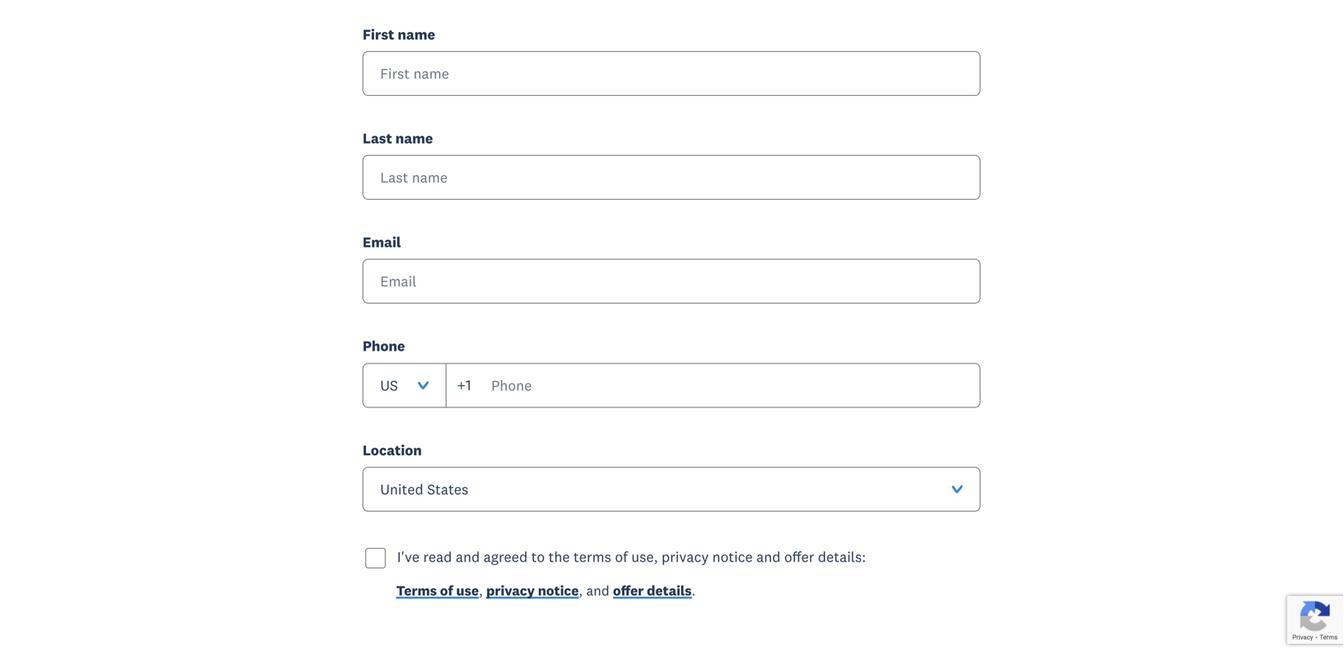 Task type: describe. For each thing, give the bounding box(es) containing it.
details:
[[818, 548, 866, 566]]

name for first name
[[398, 25, 435, 44]]

united states
[[380, 480, 469, 499]]

use
[[456, 582, 479, 600]]

1 vertical spatial notice
[[538, 582, 579, 600]]

us
[[380, 376, 398, 395]]

1 vertical spatial offer
[[613, 582, 644, 600]]

last
[[363, 129, 392, 148]]

details
[[647, 582, 692, 600]]

terms of use link
[[396, 582, 479, 603]]

united
[[380, 480, 424, 499]]

0 vertical spatial of
[[615, 548, 628, 566]]

Phone text field
[[446, 363, 981, 408]]

1 horizontal spatial and
[[586, 582, 610, 600]]

phone
[[363, 337, 405, 356]]

1 horizontal spatial notice
[[712, 548, 753, 566]]

i've
[[397, 548, 420, 566]]

terms
[[574, 548, 611, 566]]

to
[[531, 548, 545, 566]]

use,
[[631, 548, 658, 566]]

0 horizontal spatial privacy
[[486, 582, 535, 600]]

0 horizontal spatial and
[[456, 548, 480, 566]]

.
[[692, 582, 696, 600]]

first name
[[363, 25, 435, 44]]

the
[[549, 548, 570, 566]]



Task type: locate. For each thing, give the bounding box(es) containing it.
, down terms
[[579, 582, 583, 600]]

notice
[[712, 548, 753, 566], [538, 582, 579, 600]]

name for last name
[[395, 129, 433, 148]]

1 horizontal spatial ,
[[579, 582, 583, 600]]

name
[[398, 25, 435, 44], [395, 129, 433, 148]]

0 horizontal spatial notice
[[538, 582, 579, 600]]

privacy up '.'
[[662, 548, 709, 566]]

0 horizontal spatial ,
[[479, 582, 483, 600]]

offer down i've read and agreed to the terms of use, privacy notice and offer details:
[[613, 582, 644, 600]]

0 vertical spatial privacy
[[662, 548, 709, 566]]

0 vertical spatial name
[[398, 25, 435, 44]]

last name
[[363, 129, 433, 148]]

, left privacy notice link
[[479, 582, 483, 600]]

1 vertical spatial privacy
[[486, 582, 535, 600]]

Last name text field
[[363, 155, 981, 200]]

agreed
[[484, 548, 528, 566]]

terms of use , privacy notice , and offer details .
[[396, 582, 696, 600]]

1 horizontal spatial offer
[[784, 548, 814, 566]]

read
[[423, 548, 452, 566]]

1 , from the left
[[479, 582, 483, 600]]

1 horizontal spatial privacy
[[662, 548, 709, 566]]

,
[[479, 582, 483, 600], [579, 582, 583, 600]]

2 horizontal spatial and
[[757, 548, 781, 566]]

name right last at the top
[[395, 129, 433, 148]]

0 horizontal spatial offer
[[613, 582, 644, 600]]

offer details link
[[613, 582, 692, 603]]

and right read
[[456, 548, 480, 566]]

Email email field
[[363, 259, 981, 304]]

of left 'use'
[[440, 582, 453, 600]]

1 vertical spatial of
[[440, 582, 453, 600]]

offer left details:
[[784, 548, 814, 566]]

privacy notice link
[[486, 582, 579, 603]]

offer
[[784, 548, 814, 566], [613, 582, 644, 600]]

+1
[[457, 376, 471, 395]]

of
[[615, 548, 628, 566], [440, 582, 453, 600]]

email
[[363, 233, 401, 252]]

2 , from the left
[[579, 582, 583, 600]]

0 horizontal spatial of
[[440, 582, 453, 600]]

of left use,
[[615, 548, 628, 566]]

privacy
[[662, 548, 709, 566], [486, 582, 535, 600]]

1 horizontal spatial of
[[615, 548, 628, 566]]

name right first
[[398, 25, 435, 44]]

and down terms
[[586, 582, 610, 600]]

0 vertical spatial offer
[[784, 548, 814, 566]]

location
[[363, 441, 422, 460]]

and
[[456, 548, 480, 566], [757, 548, 781, 566], [586, 582, 610, 600]]

states
[[427, 480, 469, 499]]

and left details:
[[757, 548, 781, 566]]

0 vertical spatial notice
[[712, 548, 753, 566]]

First name text field
[[363, 51, 981, 96]]

i've read and agreed to the terms of use, privacy notice and offer details:
[[397, 548, 866, 566]]

1 vertical spatial name
[[395, 129, 433, 148]]

first
[[363, 25, 394, 44]]

privacy down the agreed on the left bottom of the page
[[486, 582, 535, 600]]

terms
[[396, 582, 437, 600]]



Task type: vqa. For each thing, say whether or not it's contained in the screenshot.
topmost notice
yes



